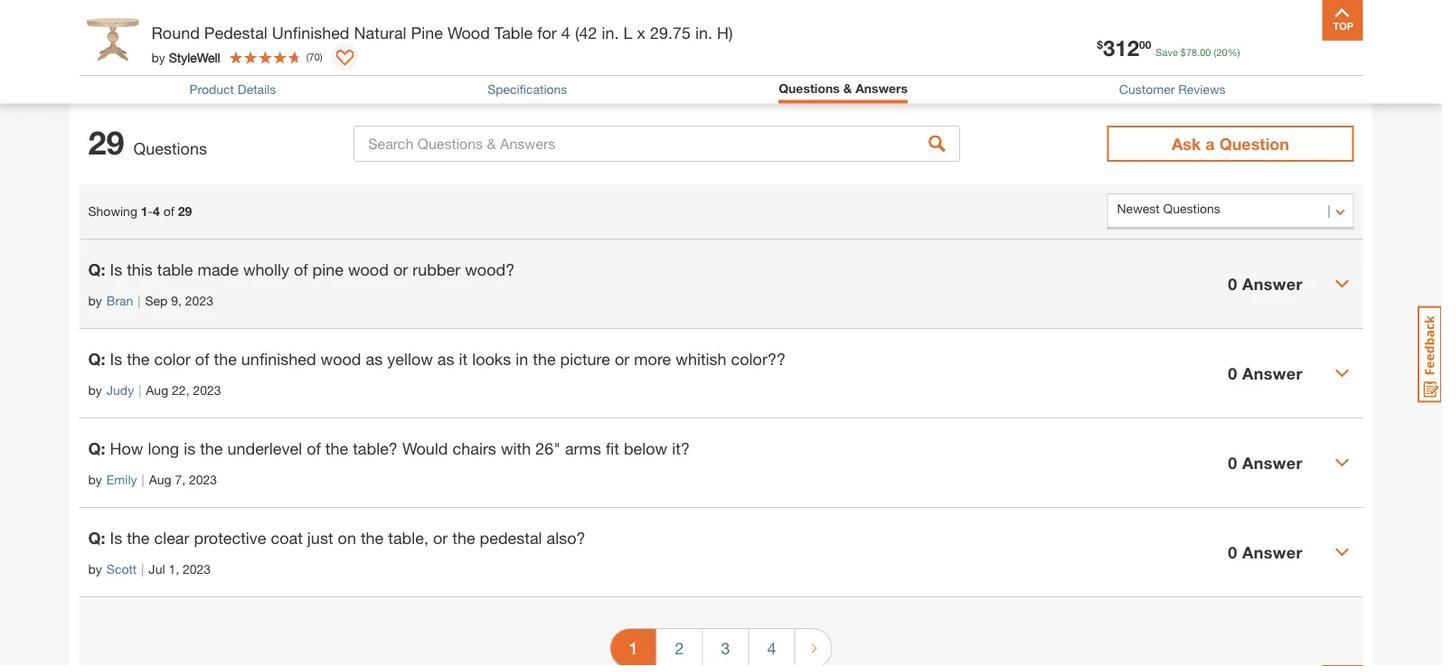 Task type: locate. For each thing, give the bounding box(es) containing it.
the
[[127, 349, 150, 369], [214, 349, 237, 369], [533, 349, 556, 369], [200, 439, 223, 458], [326, 439, 348, 458], [127, 529, 150, 548], [361, 529, 384, 548], [453, 529, 475, 548]]

0 vertical spatial is
[[110, 260, 122, 279]]

answers inside questions & answers 29 questions
[[178, 36, 245, 55]]

2023 right the 7,
[[189, 472, 217, 487]]

q: is the clear protective coat just on the table, or the pedestal also?
[[88, 529, 586, 548]]

showing 1 - 4 of 29
[[88, 204, 192, 219]]

or left 'more'
[[615, 349, 630, 369]]

4 q: from the top
[[88, 529, 105, 548]]

1 horizontal spatial answers
[[856, 81, 908, 95]]

as left it
[[438, 349, 455, 369]]

2 answer from the top
[[1243, 363, 1304, 383]]

29 questions
[[88, 122, 207, 161]]

natural
[[354, 23, 407, 42]]

caret image
[[1336, 277, 1350, 291], [1336, 456, 1350, 470], [1336, 545, 1350, 560]]

q: for q: is the color of the unfinished wood as yellow as it looks in the picture or more whitish color??
[[88, 349, 105, 369]]

the right on
[[361, 529, 384, 548]]

is up scott
[[110, 529, 122, 548]]

or left rubber
[[393, 260, 408, 279]]

by left the bran
[[88, 293, 102, 308]]

2 vertical spatial is
[[110, 529, 122, 548]]

a
[[1206, 134, 1216, 153]]

question
[[1220, 134, 1290, 153]]

1 vertical spatial answers
[[856, 81, 908, 95]]

& for questions & answers
[[844, 81, 852, 95]]

1 is from the top
[[110, 260, 122, 279]]

| left jul
[[141, 562, 144, 577]]

4 answer from the top
[[1243, 543, 1304, 562]]

2 vertical spatial caret image
[[1336, 545, 1350, 560]]

0 vertical spatial 4
[[562, 23, 571, 42]]

0 vertical spatial aug
[[146, 382, 168, 397]]

table,
[[388, 529, 429, 548]]

pedestal
[[480, 529, 542, 548]]

0 vertical spatial &
[[162, 36, 174, 55]]

answers for questions & answers
[[856, 81, 908, 95]]

0 vertical spatial caret image
[[1336, 277, 1350, 291]]

$ left . at the right top
[[1181, 46, 1187, 58]]

2
[[675, 639, 684, 658]]

3 0 answer from the top
[[1229, 453, 1304, 472]]

answer
[[1243, 274, 1304, 293], [1243, 363, 1304, 383], [1243, 453, 1304, 472], [1243, 543, 1304, 562]]

| for color
[[139, 382, 141, 397]]

is for is this table made wholly of pine wood or rubber wood?
[[110, 260, 122, 279]]

questions & answers
[[779, 81, 908, 95]]

2 is from the top
[[110, 349, 122, 369]]

( right . at the right top
[[1214, 46, 1217, 58]]

aug left 22,
[[146, 382, 168, 397]]

caret image
[[1336, 366, 1350, 381]]

color??
[[731, 349, 786, 369]]

(42
[[575, 23, 598, 42]]

1 vertical spatial 4
[[153, 204, 160, 219]]

(
[[1214, 46, 1217, 58], [306, 51, 309, 63]]

4 link
[[749, 629, 795, 667]]

2 vertical spatial or
[[433, 529, 448, 548]]

aug for long
[[149, 472, 171, 487]]

1 horizontal spatial $
[[1181, 46, 1187, 58]]

table
[[157, 260, 193, 279]]

| left sep
[[138, 293, 141, 308]]

is
[[110, 260, 122, 279], [110, 349, 122, 369], [110, 529, 122, 548]]

customer
[[1120, 82, 1175, 97]]

0 horizontal spatial 4
[[153, 204, 160, 219]]

in
[[516, 349, 528, 369]]

2023 right 22,
[[193, 382, 221, 397]]

4 0 answer from the top
[[1229, 543, 1304, 562]]

by left judy
[[88, 382, 102, 397]]

or right table,
[[433, 529, 448, 548]]

product
[[189, 82, 234, 97]]

$
[[1098, 39, 1104, 51], [1181, 46, 1187, 58]]

3 caret image from the top
[[1336, 545, 1350, 560]]

q: left how
[[88, 439, 105, 458]]

0 answer for arms
[[1229, 453, 1304, 472]]

1 vertical spatial &
[[844, 81, 852, 95]]

1 q: from the top
[[88, 260, 105, 279]]

with
[[501, 439, 531, 458]]

wood
[[348, 260, 389, 279], [321, 349, 361, 369]]

1 vertical spatial wood
[[321, 349, 361, 369]]

by left emily
[[88, 472, 102, 487]]

questions element
[[79, 239, 1364, 598]]

00
[[1140, 39, 1152, 51], [1201, 46, 1212, 58]]

wood right pine
[[348, 260, 389, 279]]

0 answer
[[1229, 274, 1304, 293], [1229, 363, 1304, 383], [1229, 453, 1304, 472], [1229, 543, 1304, 562]]

also?
[[547, 529, 586, 548]]

is left "this"
[[110, 260, 122, 279]]

78
[[1187, 46, 1198, 58]]

( 70 )
[[306, 51, 323, 63]]

( left )
[[306, 51, 309, 63]]

1 horizontal spatial 4
[[562, 23, 571, 42]]

questions & answers button
[[779, 81, 908, 99], [779, 81, 908, 95]]

by left scott
[[88, 562, 102, 577]]

2 q: from the top
[[88, 349, 105, 369]]

the up by scott | jul 1, 2023
[[127, 529, 150, 548]]

1 vertical spatial caret image
[[1336, 456, 1350, 470]]

coat
[[271, 529, 303, 548]]

answers
[[178, 36, 245, 55], [856, 81, 908, 95]]

3 0 from the top
[[1229, 453, 1238, 472]]

wood right unfinished
[[321, 349, 361, 369]]

q: for q: how long is the underlevel of the table? would chairs with 26" arms fit below it?
[[88, 439, 105, 458]]

top button
[[1323, 0, 1364, 41]]

2023 for the
[[189, 472, 217, 487]]

-
[[148, 204, 153, 219]]

0
[[1229, 274, 1238, 293], [1229, 363, 1238, 383], [1229, 453, 1238, 472], [1229, 543, 1238, 562]]

0 horizontal spatial answers
[[178, 36, 245, 55]]

2 horizontal spatial 4
[[768, 639, 777, 658]]

in. left h)
[[696, 23, 713, 42]]

2 caret image from the top
[[1336, 456, 1350, 470]]

3 is from the top
[[110, 529, 122, 548]]

by
[[152, 50, 165, 64], [88, 293, 102, 308], [88, 382, 102, 397], [88, 472, 102, 487], [88, 562, 102, 577]]

q:
[[88, 260, 105, 279], [88, 349, 105, 369], [88, 439, 105, 458], [88, 529, 105, 548]]

by for how long is the underlevel of the table? would chairs with 26" arms fit below it?
[[88, 472, 102, 487]]

pedestal
[[204, 23, 268, 42]]

1 as from the left
[[366, 349, 383, 369]]

of right color
[[195, 349, 209, 369]]

1 horizontal spatial in.
[[696, 23, 713, 42]]

questions inside 29 questions
[[133, 138, 207, 158]]

by emily | aug 7, 2023
[[88, 472, 217, 487]]

answer for also?
[[1243, 543, 1304, 562]]

is up judy
[[110, 349, 122, 369]]

rubber
[[413, 260, 461, 279]]

2023 right 1,
[[183, 562, 211, 577]]

the right is
[[200, 439, 223, 458]]

of left pine
[[294, 260, 308, 279]]

|
[[138, 293, 141, 308], [139, 382, 141, 397], [142, 472, 144, 487], [141, 562, 144, 577]]

q: left "this"
[[88, 260, 105, 279]]

4 inside 4 link
[[768, 639, 777, 658]]

4 right 1
[[153, 204, 160, 219]]

& for questions & answers 29 questions
[[162, 36, 174, 55]]

4 0 from the top
[[1229, 543, 1238, 562]]

q: up by judy | aug 22, 2023
[[88, 349, 105, 369]]

ask
[[1172, 134, 1202, 153]]

1 vertical spatial aug
[[149, 472, 171, 487]]

| right judy
[[139, 382, 141, 397]]

q: up by scott | jul 1, 2023
[[88, 529, 105, 548]]

2 0 from the top
[[1229, 363, 1238, 383]]

| for is
[[142, 472, 144, 487]]

it?
[[672, 439, 690, 458]]

2023
[[185, 293, 213, 308], [193, 382, 221, 397], [189, 472, 217, 487], [183, 562, 211, 577]]

1 horizontal spatial (
[[1214, 46, 1217, 58]]

29 inside questions & answers 29 questions
[[79, 65, 93, 79]]

0 horizontal spatial as
[[366, 349, 383, 369]]

caret image for arms
[[1336, 456, 1350, 470]]

in. left l
[[602, 23, 619, 42]]

| for clear
[[141, 562, 144, 577]]

2 vertical spatial 4
[[768, 639, 777, 658]]

as left yellow
[[366, 349, 383, 369]]

0 vertical spatial answers
[[178, 36, 245, 55]]

as
[[366, 349, 383, 369], [438, 349, 455, 369]]

0 horizontal spatial $
[[1098, 39, 1104, 51]]

aug
[[146, 382, 168, 397], [149, 472, 171, 487]]

& inside questions & answers 29 questions
[[162, 36, 174, 55]]

judy button
[[107, 381, 134, 400]]

0 horizontal spatial or
[[393, 260, 408, 279]]

picture
[[560, 349, 611, 369]]

the left color
[[127, 349, 150, 369]]

is
[[184, 439, 196, 458]]

2 horizontal spatial or
[[615, 349, 630, 369]]

underlevel
[[228, 439, 302, 458]]

by for is this table made wholly of pine wood or rubber wood?
[[88, 293, 102, 308]]

by for is the color of the unfinished wood as yellow as it looks in the picture or more whitish color??
[[88, 382, 102, 397]]

in.
[[602, 23, 619, 42], [696, 23, 713, 42]]

2023 for made
[[185, 293, 213, 308]]

0 horizontal spatial in.
[[602, 23, 619, 42]]

by bran | sep 9, 2023
[[88, 293, 213, 308]]

4 right for at the left top of the page
[[562, 23, 571, 42]]

customer reviews button
[[1120, 82, 1226, 97], [1120, 82, 1226, 97]]

3 q: from the top
[[88, 439, 105, 458]]

%)
[[1228, 46, 1241, 58]]

questions
[[79, 36, 158, 55], [97, 65, 154, 79], [779, 81, 840, 95], [133, 138, 207, 158]]

4 right 3
[[768, 639, 777, 658]]

0 vertical spatial 29
[[79, 65, 93, 79]]

navigation
[[610, 616, 833, 667]]

2 0 answer from the top
[[1229, 363, 1304, 383]]

1 horizontal spatial as
[[438, 349, 455, 369]]

| right emily
[[142, 472, 144, 487]]

0 horizontal spatial (
[[306, 51, 309, 63]]

of
[[164, 204, 175, 219], [294, 260, 308, 279], [195, 349, 209, 369], [307, 439, 321, 458]]

00 right 78
[[1201, 46, 1212, 58]]

29
[[79, 65, 93, 79], [88, 122, 124, 161], [178, 204, 192, 219]]

1 vertical spatial or
[[615, 349, 630, 369]]

2023 right 9,
[[185, 293, 213, 308]]

3 answer from the top
[[1243, 453, 1304, 472]]

00 left the save
[[1140, 39, 1152, 51]]

q: for q: is this table made wholly of pine wood or rubber wood?
[[88, 260, 105, 279]]

2 as from the left
[[438, 349, 455, 369]]

specifications button
[[488, 82, 568, 97], [488, 82, 568, 97]]

or
[[393, 260, 408, 279], [615, 349, 630, 369], [433, 529, 448, 548]]

$ left the save
[[1098, 39, 1104, 51]]

aug left the 7,
[[149, 472, 171, 487]]

1 horizontal spatial &
[[844, 81, 852, 95]]

1 vertical spatial is
[[110, 349, 122, 369]]

0 horizontal spatial &
[[162, 36, 174, 55]]



Task type: vqa. For each thing, say whether or not it's contained in the screenshot.
Reviews
yes



Task type: describe. For each thing, give the bounding box(es) containing it.
1 vertical spatial 29
[[88, 122, 124, 161]]

round pedestal unfinished natural pine wood table for 4 (42 in. l x 29.75 in. h)
[[152, 23, 733, 42]]

answers for questions & answers 29 questions
[[178, 36, 245, 55]]

20
[[1217, 46, 1228, 58]]

of right underlevel
[[307, 439, 321, 458]]

h)
[[717, 23, 733, 42]]

for
[[538, 23, 557, 42]]

x
[[637, 23, 646, 42]]

it
[[459, 349, 468, 369]]

save
[[1156, 46, 1179, 58]]

2023 for protective
[[183, 562, 211, 577]]

by stylewell
[[152, 50, 220, 64]]

by scott | jul 1, 2023
[[88, 562, 211, 577]]

wholly
[[243, 260, 289, 279]]

below
[[624, 439, 668, 458]]

( inside $ 312 00 save $ 78 . 00 ( 20 %)
[[1214, 46, 1217, 58]]

by judy | aug 22, 2023
[[88, 382, 221, 397]]

1 answer from the top
[[1243, 274, 1304, 293]]

bran
[[107, 293, 133, 308]]

is for is the color of the unfinished wood as yellow as it looks in the picture or more whitish color??
[[110, 349, 122, 369]]

1
[[141, 204, 148, 219]]

round
[[152, 23, 200, 42]]

q: is this table made wholly of pine wood or rubber wood?
[[88, 260, 515, 279]]

judy
[[107, 382, 134, 397]]

display image
[[336, 50, 354, 68]]

showing
[[88, 204, 137, 219]]

details
[[238, 82, 276, 97]]

stylewell
[[169, 50, 220, 64]]

wood
[[448, 23, 490, 42]]

1 in. from the left
[[602, 23, 619, 42]]

by for is the clear protective coat just on the table, or the pedestal also?
[[88, 562, 102, 577]]

navigation containing 2
[[610, 616, 833, 667]]

color
[[154, 349, 191, 369]]

1 horizontal spatial 00
[[1201, 46, 1212, 58]]

ask a question
[[1172, 134, 1290, 153]]

the right color
[[214, 349, 237, 369]]

aug for the
[[146, 382, 168, 397]]

1 0 from the top
[[1229, 274, 1238, 293]]

would
[[402, 439, 448, 458]]

scott
[[107, 562, 137, 577]]

specifications
[[488, 82, 568, 97]]

0 for also?
[[1229, 543, 1238, 562]]

q: for q: is the clear protective coat just on the table, or the pedestal also?
[[88, 529, 105, 548]]

2 in. from the left
[[696, 23, 713, 42]]

0 answer for also?
[[1229, 543, 1304, 562]]

7,
[[175, 472, 186, 487]]

how
[[110, 439, 143, 458]]

looks
[[472, 349, 511, 369]]

answer for in
[[1243, 363, 1304, 383]]

whitish
[[676, 349, 727, 369]]

sep
[[145, 293, 168, 308]]

emily
[[107, 472, 137, 487]]

unfinished
[[241, 349, 316, 369]]

the left table?
[[326, 439, 348, 458]]

made
[[198, 260, 239, 279]]

$ 312 00 save $ 78 . 00 ( 20 %)
[[1098, 34, 1241, 60]]

on
[[338, 529, 356, 548]]

1 caret image from the top
[[1336, 277, 1350, 291]]

fit
[[606, 439, 620, 458]]

the right 'in'
[[533, 349, 556, 369]]

wood?
[[465, 260, 515, 279]]

29.75
[[650, 23, 691, 42]]

reviews
[[1179, 82, 1226, 97]]

product details
[[189, 82, 276, 97]]

0 horizontal spatial 00
[[1140, 39, 1152, 51]]

arms
[[565, 439, 601, 458]]

pine
[[411, 23, 443, 42]]

9,
[[171, 293, 182, 308]]

)
[[320, 51, 323, 63]]

0 for in
[[1229, 363, 1238, 383]]

chairs
[[453, 439, 497, 458]]

questions & answers 29 questions
[[79, 36, 245, 79]]

the left pedestal
[[453, 529, 475, 548]]

2 link
[[657, 629, 702, 667]]

table
[[495, 23, 533, 42]]

312
[[1104, 34, 1140, 60]]

bran button
[[107, 291, 133, 310]]

emily button
[[107, 470, 137, 489]]

l
[[624, 23, 633, 42]]

feedback link image
[[1418, 306, 1443, 403]]

ask a question button
[[1108, 126, 1355, 162]]

26"
[[536, 439, 561, 458]]

0 for arms
[[1229, 453, 1238, 472]]

is for is the clear protective coat just on the table, or the pedestal also?
[[110, 529, 122, 548]]

jul
[[149, 562, 165, 577]]

0 vertical spatial or
[[393, 260, 408, 279]]

long
[[148, 439, 179, 458]]

2 vertical spatial 29
[[178, 204, 192, 219]]

3
[[721, 639, 730, 658]]

3 link
[[703, 629, 749, 667]]

scott button
[[107, 560, 137, 579]]

more
[[634, 349, 671, 369]]

clear
[[154, 529, 190, 548]]

answer for arms
[[1243, 453, 1304, 472]]

unfinished
[[272, 23, 350, 42]]

just
[[307, 529, 333, 548]]

of right - on the top left
[[164, 204, 175, 219]]

0 answer for in
[[1229, 363, 1304, 383]]

2023 for of
[[193, 382, 221, 397]]

1,
[[169, 562, 179, 577]]

| for table
[[138, 293, 141, 308]]

table?
[[353, 439, 398, 458]]

product image image
[[84, 9, 142, 68]]

by down round
[[152, 50, 165, 64]]

1 0 answer from the top
[[1229, 274, 1304, 293]]

70
[[309, 51, 320, 63]]

customer reviews
[[1120, 82, 1226, 97]]

Search Questions & Answers text field
[[354, 126, 961, 162]]

q: how long is the underlevel of the table? would chairs with 26" arms fit below it?
[[88, 439, 690, 458]]

1 horizontal spatial or
[[433, 529, 448, 548]]

protective
[[194, 529, 266, 548]]

.
[[1198, 46, 1201, 58]]

q: is the color of the unfinished wood as yellow as it looks in the picture or more whitish color??
[[88, 349, 786, 369]]

caret image for also?
[[1336, 545, 1350, 560]]

pine
[[313, 260, 344, 279]]

0 vertical spatial wood
[[348, 260, 389, 279]]



